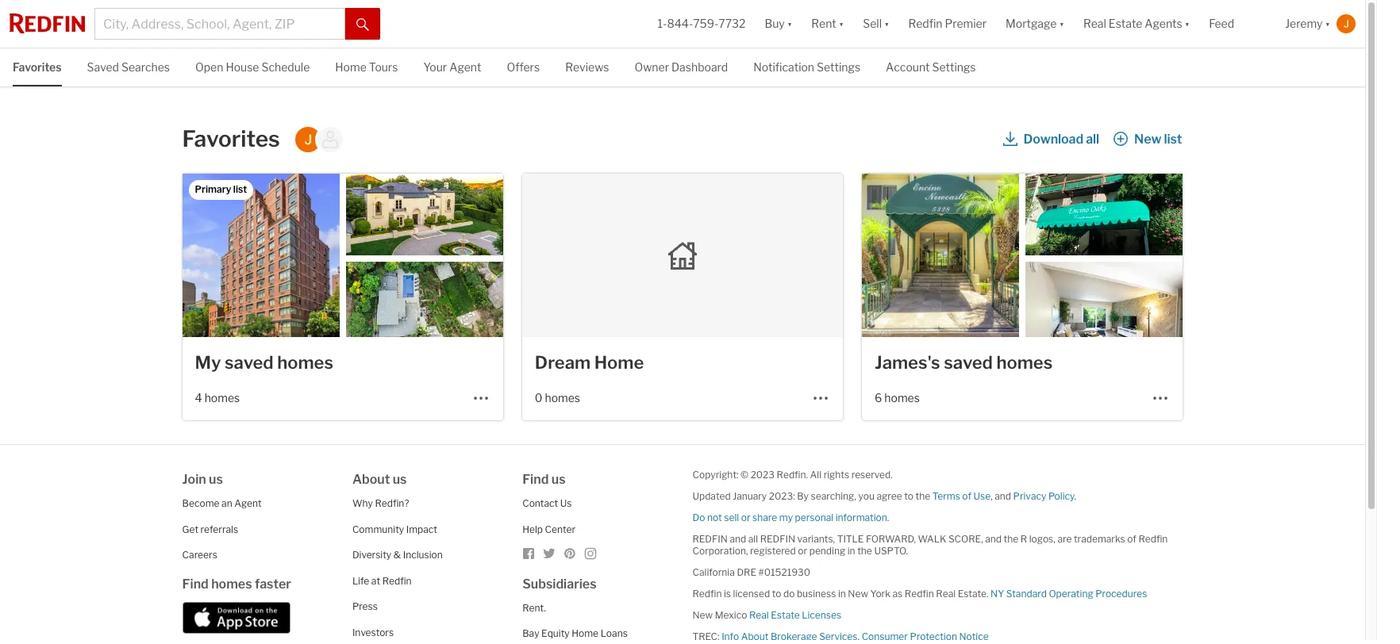Task type: vqa. For each thing, say whether or not it's contained in the screenshot.
About us in the left of the page
yes



Task type: describe. For each thing, give the bounding box(es) containing it.
redfin pinterest image
[[564, 548, 576, 560]]

buy ▾ button
[[765, 0, 792, 48]]

r
[[1021, 533, 1027, 545]]

pending
[[809, 545, 845, 557]]

your agent link
[[423, 48, 481, 85]]

house
[[226, 60, 259, 74]]

buy ▾
[[765, 17, 792, 30]]

privacy
[[1013, 490, 1046, 502]]

favorites link
[[13, 48, 62, 85]]

0 horizontal spatial real
[[749, 610, 769, 621]]

▾ for rent ▾
[[839, 17, 844, 30]]

new list button
[[1113, 125, 1183, 155]]

759-
[[693, 17, 719, 30]]

settings for notification settings
[[817, 60, 860, 74]]

dream home
[[535, 352, 644, 373]]

account settings
[[886, 60, 976, 74]]

and right score,
[[985, 533, 1002, 545]]

reviews link
[[565, 48, 609, 85]]

new for new mexico real estate licenses
[[692, 610, 713, 621]]

loans
[[601, 628, 628, 640]]

homes for 0 homes
[[545, 391, 580, 405]]

mortgage
[[1006, 17, 1057, 30]]

procedures
[[1095, 588, 1147, 600]]

corporation,
[[692, 545, 748, 557]]

licenses
[[802, 610, 841, 621]]

do not sell or share my personal information .
[[692, 512, 889, 524]]

why redfin? button
[[352, 498, 409, 510]]

york
[[870, 588, 890, 600]]

an
[[221, 498, 232, 510]]

copyright: © 2023 redfin. all rights reserved.
[[692, 469, 893, 481]]

join us
[[182, 472, 223, 487]]

dream
[[535, 352, 591, 373]]

privacy policy link
[[1013, 490, 1074, 502]]

0 vertical spatial .
[[1074, 490, 1076, 502]]

real estate agents ▾ button
[[1074, 0, 1199, 48]]

buy
[[765, 17, 785, 30]]

sell ▾
[[863, 17, 889, 30]]

find for find homes faster
[[182, 577, 209, 592]]

list for new list
[[1164, 132, 1182, 147]]

terms of use link
[[932, 490, 991, 502]]

agents
[[1145, 17, 1182, 30]]

download
[[1024, 132, 1083, 147]]

in inside redfin and all redfin variants, title forward, walk score, and the r logos, are trademarks of redfin corporation, registered or pending in the uspto.
[[847, 545, 855, 557]]

1 horizontal spatial the
[[916, 490, 930, 502]]

find us
[[522, 472, 566, 487]]

1-
[[658, 17, 667, 30]]

buy ▾ button
[[755, 0, 802, 48]]

community impact
[[352, 523, 437, 535]]

tours
[[369, 60, 398, 74]]

sell ▾ button
[[863, 0, 889, 48]]

1 vertical spatial estate
[[771, 610, 800, 621]]

help center button
[[522, 523, 576, 535]]

▾ for mortgage ▾
[[1059, 17, 1064, 30]]

contact us button
[[522, 498, 572, 510]]

get referrals
[[182, 523, 238, 535]]

redfin premier button
[[899, 0, 996, 48]]

real estate agents ▾ link
[[1083, 0, 1190, 48]]

careers
[[182, 549, 217, 561]]

open house schedule
[[195, 60, 310, 74]]

us for about us
[[393, 472, 407, 487]]

reviews
[[565, 60, 609, 74]]

and down 'sell'
[[730, 533, 746, 545]]

why redfin?
[[352, 498, 409, 510]]

0 horizontal spatial favorites
[[13, 60, 62, 74]]

find for find us
[[522, 472, 549, 487]]

life
[[352, 575, 369, 587]]

&
[[393, 549, 401, 561]]

1 redfin from the left
[[692, 533, 728, 545]]

of inside redfin and all redfin variants, title forward, walk score, and the r logos, are trademarks of redfin corporation, registered or pending in the uspto.
[[1127, 533, 1136, 545]]

notification settings link
[[753, 48, 860, 85]]

diversity & inclusion
[[352, 549, 443, 561]]

rent ▾
[[811, 17, 844, 30]]

0 horizontal spatial .
[[887, 512, 889, 524]]

homes for find homes faster
[[211, 577, 252, 592]]

sell ▾ button
[[853, 0, 899, 48]]

is
[[724, 588, 731, 600]]

us for find us
[[551, 472, 566, 487]]

ny
[[991, 588, 1004, 600]]

press
[[352, 601, 378, 613]]

user photo image
[[1337, 14, 1356, 33]]

all inside download all button
[[1086, 132, 1099, 147]]

6 homes
[[875, 391, 920, 405]]

impact
[[406, 523, 437, 535]]

us
[[560, 498, 572, 510]]

find homes faster
[[182, 577, 291, 592]]

updated january 2023: by searching, you agree to the terms of use , and privacy policy .
[[692, 490, 1076, 502]]

1-844-759-7732
[[658, 17, 746, 30]]

1 horizontal spatial to
[[904, 490, 913, 502]]

offers link
[[507, 48, 540, 85]]

1 vertical spatial agent
[[234, 498, 262, 510]]

policy
[[1048, 490, 1074, 502]]

1 vertical spatial to
[[772, 588, 781, 600]]

redfin twitter image
[[543, 548, 556, 560]]

▾ for sell ▾
[[884, 17, 889, 30]]

redfin is licensed to do business in new york as redfin real estate. ny standard operating procedures
[[692, 588, 1147, 600]]

redfin right at
[[382, 575, 412, 587]]

community
[[352, 523, 404, 535]]

life at redfin button
[[352, 575, 412, 587]]

agree
[[877, 490, 902, 502]]

0 horizontal spatial of
[[962, 490, 971, 502]]

account settings link
[[886, 48, 976, 85]]

rent ▾ button
[[802, 0, 853, 48]]

reserved.
[[851, 469, 893, 481]]

california
[[692, 567, 735, 579]]

investors
[[352, 627, 394, 639]]

new for new list
[[1134, 132, 1161, 147]]

updated
[[692, 490, 731, 502]]



Task type: locate. For each thing, give the bounding box(es) containing it.
get referrals button
[[182, 523, 238, 535]]

mortgage ▾ button
[[1006, 0, 1064, 48]]

rent
[[811, 17, 836, 30]]

estate left agents
[[1109, 17, 1142, 30]]

0 vertical spatial or
[[741, 512, 750, 524]]

trademarks
[[1074, 533, 1125, 545]]

0 vertical spatial list
[[1164, 132, 1182, 147]]

sell
[[724, 512, 739, 524]]

0 vertical spatial real
[[1083, 17, 1106, 30]]

james's saved homes
[[875, 352, 1053, 373]]

4 ▾ from the left
[[1059, 17, 1064, 30]]

uspto.
[[874, 545, 908, 557]]

press button
[[352, 601, 378, 613]]

saved for james's
[[944, 352, 993, 373]]

account
[[886, 60, 930, 74]]

1 vertical spatial list
[[233, 183, 247, 195]]

redfin right trademarks
[[1138, 533, 1168, 545]]

california dre #01521930
[[692, 567, 810, 579]]

0 horizontal spatial saved
[[225, 352, 274, 373]]

1 vertical spatial of
[[1127, 533, 1136, 545]]

estate down do
[[771, 610, 800, 621]]

help center
[[522, 523, 576, 535]]

0 vertical spatial to
[[904, 490, 913, 502]]

equity
[[541, 628, 570, 640]]

redfin instagram image
[[584, 548, 597, 560]]

0 vertical spatial all
[[1086, 132, 1099, 147]]

1 horizontal spatial all
[[1086, 132, 1099, 147]]

favorites up the primary list
[[182, 125, 280, 152]]

home left loans
[[572, 628, 599, 640]]

agent inside "link"
[[449, 60, 481, 74]]

copyright:
[[692, 469, 739, 481]]

find up contact
[[522, 472, 549, 487]]

6 ▾ from the left
[[1325, 17, 1330, 30]]

3 us from the left
[[551, 472, 566, 487]]

▾ right buy
[[787, 17, 792, 30]]

▾ inside "link"
[[1185, 17, 1190, 30]]

us right join
[[209, 472, 223, 487]]

1 vertical spatial favorites
[[182, 125, 280, 152]]

0 homes
[[535, 391, 580, 405]]

home left tours
[[335, 60, 367, 74]]

2 horizontal spatial new
[[1134, 132, 1161, 147]]

saved right my
[[225, 352, 274, 373]]

saved searches
[[87, 60, 170, 74]]

0 horizontal spatial estate
[[771, 610, 800, 621]]

2 vertical spatial real
[[749, 610, 769, 621]]

2 vertical spatial home
[[572, 628, 599, 640]]

download the redfin app on the apple app store image
[[182, 602, 290, 634]]

2023
[[751, 469, 775, 481]]

help
[[522, 523, 543, 535]]

5 ▾ from the left
[[1185, 17, 1190, 30]]

0 horizontal spatial settings
[[817, 60, 860, 74]]

saved searches link
[[87, 48, 170, 85]]

of right trademarks
[[1127, 533, 1136, 545]]

1 horizontal spatial agent
[[449, 60, 481, 74]]

terms
[[932, 490, 960, 502]]

2 vertical spatial new
[[692, 610, 713, 621]]

redfin
[[908, 17, 943, 30], [1138, 533, 1168, 545], [382, 575, 412, 587], [692, 588, 722, 600], [905, 588, 934, 600]]

0 vertical spatial home
[[335, 60, 367, 74]]

0 horizontal spatial list
[[233, 183, 247, 195]]

1 vertical spatial in
[[838, 588, 846, 600]]

redfin and all redfin variants, title forward, walk score, and the r logos, are trademarks of redfin corporation, registered or pending in the uspto.
[[692, 533, 1168, 557]]

0 horizontal spatial us
[[209, 472, 223, 487]]

schedule
[[261, 60, 310, 74]]

1 horizontal spatial or
[[798, 545, 807, 557]]

2 settings from the left
[[932, 60, 976, 74]]

new inside button
[[1134, 132, 1161, 147]]

1 horizontal spatial settings
[[932, 60, 976, 74]]

list for primary list
[[233, 183, 247, 195]]

notification settings
[[753, 60, 860, 74]]

agent right an
[[234, 498, 262, 510]]

1 horizontal spatial favorites
[[182, 125, 280, 152]]

download all button
[[1002, 125, 1100, 155]]

0 horizontal spatial all
[[748, 533, 758, 545]]

2 saved from the left
[[944, 352, 993, 373]]

0 vertical spatial agent
[[449, 60, 481, 74]]

▾ right the mortgage at the right
[[1059, 17, 1064, 30]]

photo of 55 beverly park way, beverly hills, ca 90210 image
[[346, 174, 503, 256]]

0 horizontal spatial to
[[772, 588, 781, 600]]

find down careers
[[182, 577, 209, 592]]

▾ right sell
[[884, 17, 889, 30]]

. right privacy
[[1074, 490, 1076, 502]]

1 vertical spatial new
[[848, 588, 868, 600]]

agent
[[449, 60, 481, 74], [234, 498, 262, 510]]

are
[[1057, 533, 1072, 545]]

redfin facebook image
[[522, 548, 535, 560]]

us for join us
[[209, 472, 223, 487]]

and right ,
[[995, 490, 1011, 502]]

photo of 250 e 30th st unit 5b, new york, ny 10016 image
[[182, 174, 339, 337]]

or inside redfin and all redfin variants, title forward, walk score, and the r logos, are trademarks of redfin corporation, registered or pending in the uspto.
[[798, 545, 807, 557]]

bay equity home loans
[[522, 628, 628, 640]]

4 homes
[[195, 391, 240, 405]]

1 saved from the left
[[225, 352, 274, 373]]

estate inside real estate agents ▾ "link"
[[1109, 17, 1142, 30]]

become
[[182, 498, 219, 510]]

real inside real estate agents ▾ "link"
[[1083, 17, 1106, 30]]

submit search image
[[356, 18, 369, 31]]

photo of 5460 white oak ave unit d210, encino, ca 91316 image
[[1026, 262, 1183, 375]]

1 horizontal spatial list
[[1164, 132, 1182, 147]]

0 horizontal spatial in
[[838, 588, 846, 600]]

City, Address, School, Agent, ZIP search field
[[94, 8, 345, 40]]

homes for 4 homes
[[205, 391, 240, 405]]

▾ for jeremy ▾
[[1325, 17, 1330, 30]]

agent right your
[[449, 60, 481, 74]]

mortgage ▾ button
[[996, 0, 1074, 48]]

0 vertical spatial favorites
[[13, 60, 62, 74]]

0 horizontal spatial redfin
[[692, 533, 728, 545]]

the left terms
[[916, 490, 930, 502]]

0 horizontal spatial the
[[857, 545, 872, 557]]

investors button
[[352, 627, 394, 639]]

or
[[741, 512, 750, 524], [798, 545, 807, 557]]

1-844-759-7732 link
[[658, 17, 746, 30]]

your agent
[[423, 60, 481, 74]]

of left use
[[962, 490, 971, 502]]

to
[[904, 490, 913, 502], [772, 588, 781, 600]]

estate.
[[958, 588, 989, 600]]

inclusion
[[403, 549, 443, 561]]

photo of 5328 newcastle ave unit 12, encino, ca 91316 image
[[862, 174, 1019, 337]]

use
[[973, 490, 991, 502]]

1 vertical spatial or
[[798, 545, 807, 557]]

offers
[[507, 60, 540, 74]]

homes for 6 homes
[[884, 391, 920, 405]]

. down agree
[[887, 512, 889, 524]]

jeremy ▾
[[1285, 17, 1330, 30]]

redfin left premier on the top of page
[[908, 17, 943, 30]]

careers button
[[182, 549, 217, 561]]

saved for my
[[225, 352, 274, 373]]

settings for account settings
[[932, 60, 976, 74]]

1 settings from the left
[[817, 60, 860, 74]]

1 horizontal spatial find
[[522, 472, 549, 487]]

favorites left saved
[[13, 60, 62, 74]]

1 ▾ from the left
[[787, 17, 792, 30]]

1 horizontal spatial redfin
[[760, 533, 795, 545]]

us up "redfin?"
[[393, 472, 407, 487]]

rent.
[[522, 602, 546, 614]]

real left estate.
[[936, 588, 956, 600]]

,
[[991, 490, 993, 502]]

2 ▾ from the left
[[839, 17, 844, 30]]

real right mortgage ▾
[[1083, 17, 1106, 30]]

real down licensed
[[749, 610, 769, 621]]

0 horizontal spatial find
[[182, 577, 209, 592]]

2 redfin from the left
[[760, 533, 795, 545]]

redfin right as
[[905, 588, 934, 600]]

▾ right agents
[[1185, 17, 1190, 30]]

registered
[[750, 545, 796, 557]]

1 horizontal spatial estate
[[1109, 17, 1142, 30]]

center
[[545, 523, 576, 535]]

home tours
[[335, 60, 398, 74]]

why
[[352, 498, 373, 510]]

logos,
[[1029, 533, 1055, 545]]

all right download on the right of page
[[1086, 132, 1099, 147]]

subsidiaries
[[522, 577, 596, 592]]

0 horizontal spatial new
[[692, 610, 713, 621]]

redfin down 'my'
[[760, 533, 795, 545]]

bay equity home loans button
[[522, 628, 628, 640]]

1 vertical spatial find
[[182, 577, 209, 592]]

us up us
[[551, 472, 566, 487]]

0 vertical spatial of
[[962, 490, 971, 502]]

saved
[[87, 60, 119, 74]]

redfin down not
[[692, 533, 728, 545]]

2 horizontal spatial the
[[1004, 533, 1018, 545]]

my saved homes
[[195, 352, 333, 373]]

home right dream
[[594, 352, 644, 373]]

▾ right rent
[[839, 17, 844, 30]]

1 horizontal spatial of
[[1127, 533, 1136, 545]]

2 horizontal spatial real
[[1083, 17, 1106, 30]]

all down share
[[748, 533, 758, 545]]

dashboard
[[671, 60, 728, 74]]

2 horizontal spatial us
[[551, 472, 566, 487]]

#01521930
[[758, 567, 810, 579]]

to left do
[[772, 588, 781, 600]]

0 vertical spatial estate
[[1109, 17, 1142, 30]]

variants,
[[797, 533, 835, 545]]

redfin inside redfin and all redfin variants, title forward, walk score, and the r logos, are trademarks of redfin corporation, registered or pending in the uspto.
[[1138, 533, 1168, 545]]

all inside redfin and all redfin variants, title forward, walk score, and the r logos, are trademarks of redfin corporation, registered or pending in the uspto.
[[748, 533, 758, 545]]

homes
[[277, 352, 333, 373], [996, 352, 1053, 373], [205, 391, 240, 405], [545, 391, 580, 405], [884, 391, 920, 405], [211, 577, 252, 592]]

0 vertical spatial in
[[847, 545, 855, 557]]

the left the uspto.
[[857, 545, 872, 557]]

become an agent button
[[182, 498, 262, 510]]

1 horizontal spatial in
[[847, 545, 855, 557]]

in right business
[[838, 588, 846, 600]]

photo of 12733 mulholland dr, beverly hills, ca 90210 image
[[346, 262, 503, 374]]

2 us from the left
[[393, 472, 407, 487]]

3 ▾ from the left
[[884, 17, 889, 30]]

1 vertical spatial home
[[594, 352, 644, 373]]

or left the "pending"
[[798, 545, 807, 557]]

7732
[[719, 17, 746, 30]]

to right agree
[[904, 490, 913, 502]]

ny standard operating procedures link
[[991, 588, 1147, 600]]

get
[[182, 523, 198, 535]]

searching,
[[811, 490, 856, 502]]

the left r at bottom right
[[1004, 533, 1018, 545]]

redfin
[[692, 533, 728, 545], [760, 533, 795, 545]]

0 horizontal spatial or
[[741, 512, 750, 524]]

▾ for buy ▾
[[787, 17, 792, 30]]

licensed
[[733, 588, 770, 600]]

redfin left is
[[692, 588, 722, 600]]

photo of 5460 white oak ave., #j303, encino, ca 91316 image
[[1026, 174, 1183, 256]]

home tours link
[[335, 48, 398, 85]]

settings down rent ▾ button
[[817, 60, 860, 74]]

1 horizontal spatial saved
[[944, 352, 993, 373]]

community impact button
[[352, 523, 437, 535]]

1 horizontal spatial real
[[936, 588, 956, 600]]

1 vertical spatial all
[[748, 533, 758, 545]]

0 vertical spatial new
[[1134, 132, 1161, 147]]

real estate licenses link
[[749, 610, 841, 621]]

1 vertical spatial .
[[887, 512, 889, 524]]

faster
[[255, 577, 291, 592]]

saved right james's
[[944, 352, 993, 373]]

1 horizontal spatial us
[[393, 472, 407, 487]]

sell
[[863, 17, 882, 30]]

844-
[[667, 17, 693, 30]]

list inside button
[[1164, 132, 1182, 147]]

rights
[[824, 469, 849, 481]]

feed button
[[1199, 0, 1276, 48]]

0 horizontal spatial agent
[[234, 498, 262, 510]]

1 horizontal spatial .
[[1074, 490, 1076, 502]]

life at redfin
[[352, 575, 412, 587]]

find
[[522, 472, 549, 487], [182, 577, 209, 592]]

settings down redfin premier 'button' on the right top of the page
[[932, 60, 976, 74]]

or right 'sell'
[[741, 512, 750, 524]]

in right the "pending"
[[847, 545, 855, 557]]

contact us
[[522, 498, 572, 510]]

1 us from the left
[[209, 472, 223, 487]]

information
[[836, 512, 887, 524]]

mexico
[[715, 610, 747, 621]]

as
[[893, 588, 903, 600]]

▾ left the user photo
[[1325, 17, 1330, 30]]

primary
[[195, 183, 231, 195]]

redfin inside 'button'
[[908, 17, 943, 30]]

home
[[335, 60, 367, 74], [594, 352, 644, 373], [572, 628, 599, 640]]

1 vertical spatial real
[[936, 588, 956, 600]]

my
[[195, 352, 221, 373]]

do
[[783, 588, 795, 600]]

1 horizontal spatial new
[[848, 588, 868, 600]]

0 vertical spatial find
[[522, 472, 549, 487]]



